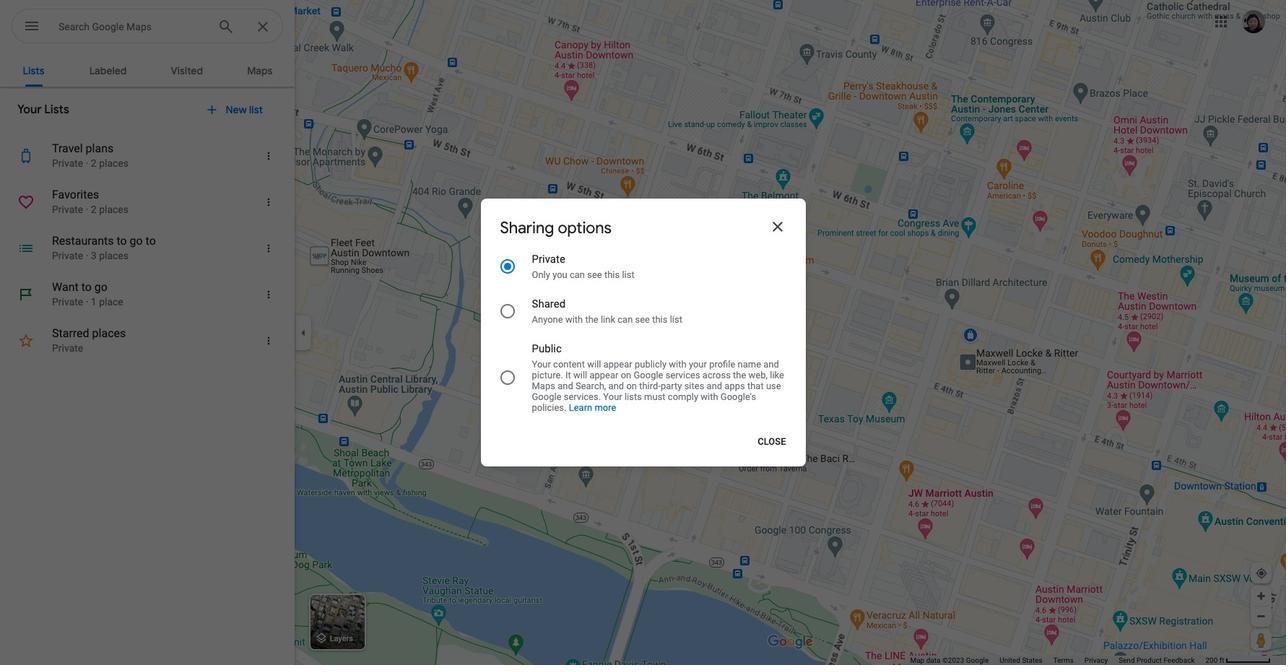 Task type: locate. For each thing, give the bounding box(es) containing it.
0 horizontal spatial can
[[570, 269, 585, 280]]

this
[[605, 269, 620, 280], [653, 314, 668, 325]]

1 horizontal spatial go
[[130, 234, 143, 248]]

on up lists
[[621, 370, 632, 381]]

4  button from the top
[[253, 277, 288, 312]]

0 vertical spatial google
[[634, 370, 664, 381]]

private down restaurants
[[52, 250, 83, 262]]

1 vertical spatial list
[[622, 269, 635, 280]]

 button
[[253, 139, 288, 173], [253, 185, 288, 220], [253, 231, 288, 266], [253, 277, 288, 312], [253, 324, 288, 358]]

1 horizontal spatial with
[[669, 359, 687, 370]]

favorites
[[52, 188, 99, 202]]

0 vertical spatial the
[[586, 314, 599, 325]]

1 horizontal spatial see
[[635, 314, 650, 325]]

on
[[621, 370, 632, 381], [627, 381, 637, 392]]

publicly
[[635, 359, 667, 370]]

· down favorites
[[86, 204, 88, 215]]

0 vertical spatial list
[[249, 103, 263, 116]]

 new list
[[204, 100, 263, 119]]

footer
[[911, 656, 1206, 665]]

zoom out image
[[1256, 611, 1267, 622]]

places down plans
[[99, 158, 129, 169]]

send
[[1119, 657, 1135, 665]]

2 down favorites
[[91, 204, 97, 215]]

4 · from the top
[[86, 296, 88, 308]]

0 horizontal spatial with
[[566, 314, 583, 325]]

private down favorites
[[52, 204, 83, 215]]

0 vertical spatial can
[[570, 269, 585, 280]]

with right anyone
[[566, 314, 583, 325]]

link
[[601, 314, 616, 325]]

can
[[570, 269, 585, 280], [618, 314, 633, 325]]

shared anyone with the link can see this list
[[532, 298, 683, 325]]

can right you
[[570, 269, 585, 280]]

1 horizontal spatial can
[[618, 314, 633, 325]]

see
[[588, 269, 602, 280], [635, 314, 650, 325]]

go for restaurants to go to
[[130, 234, 143, 248]]

collapse side panel image
[[295, 325, 311, 341]]

· inside the favorites private · 2 places
[[86, 204, 88, 215]]

new
[[226, 103, 247, 116]]

4  from the top
[[262, 287, 275, 303]]

go
[[130, 234, 143, 248], [95, 280, 108, 294]]

private down travel
[[52, 158, 83, 169]]

0 vertical spatial your
[[17, 103, 42, 117]]

1 vertical spatial see
[[635, 314, 650, 325]]

©2023
[[943, 657, 965, 665]]

·
[[86, 158, 88, 169], [86, 204, 88, 215], [86, 250, 88, 262], [86, 296, 88, 308]]

the
[[586, 314, 599, 325], [733, 370, 747, 381]]

private up 'only'
[[532, 253, 566, 266]]

party
[[661, 381, 682, 392]]

1 horizontal spatial google
[[634, 370, 664, 381]]

go up 1
[[95, 280, 108, 294]]

1  button from the top
[[253, 139, 288, 173]]

0 horizontal spatial your
[[17, 103, 42, 117]]

ft
[[1220, 657, 1225, 665]]

1 horizontal spatial this
[[653, 314, 668, 325]]

united states button
[[1000, 656, 1043, 665]]

your places main content
[[0, 52, 295, 665]]

None radio
[[500, 304, 515, 319], [500, 371, 515, 385], [500, 304, 515, 319], [500, 371, 515, 385]]

with left 'your'
[[669, 359, 687, 370]]

list up services on the bottom right
[[670, 314, 683, 325]]

privacy button
[[1085, 656, 1108, 665]]

1 vertical spatial this
[[653, 314, 668, 325]]

1  from the top
[[262, 148, 275, 164]]

private inside restaurants to go to private · 3 places
[[52, 250, 83, 262]]

google
[[634, 370, 664, 381], [532, 392, 562, 402], [966, 657, 989, 665]]

to
[[117, 234, 127, 248], [146, 234, 156, 248], [81, 280, 92, 294]]

 button for 2
[[253, 185, 288, 220]]

go inside restaurants to go to private · 3 places
[[130, 234, 143, 248]]

private down starred
[[52, 342, 83, 354]]

2 horizontal spatial google
[[966, 657, 989, 665]]

0 vertical spatial see
[[588, 269, 602, 280]]

2 inside travel plans private · 2 places
[[91, 158, 97, 169]]

profile
[[710, 359, 736, 370]]

maps
[[532, 381, 556, 392]]

3  from the top
[[262, 241, 275, 256]]

with down across
[[701, 392, 719, 402]]

2  button from the top
[[253, 185, 288, 220]]

1 vertical spatial your
[[532, 359, 551, 370]]

 for to
[[262, 241, 275, 256]]

can inside private only you can see this list
[[570, 269, 585, 280]]

to inside want to go private · 1 place
[[81, 280, 92, 294]]


[[23, 16, 40, 36]]

0 horizontal spatial to
[[81, 280, 92, 294]]

see inside private only you can see this list
[[588, 269, 602, 280]]

and up use
[[764, 359, 779, 370]]

policies.
[[532, 402, 567, 413]]

· inside want to go private · 1 place
[[86, 296, 88, 308]]

list
[[249, 103, 263, 116], [622, 269, 635, 280], [670, 314, 683, 325]]

2
[[91, 158, 97, 169], [91, 204, 97, 215]]

go for want to go
[[95, 280, 108, 294]]

 button for to
[[253, 231, 288, 266]]

1 2 from the top
[[91, 158, 97, 169]]

google's
[[721, 392, 757, 402]]

footer containing map data ©2023 google
[[911, 656, 1206, 665]]

can right "link"
[[618, 314, 633, 325]]

lists
[[625, 392, 642, 402]]

shared
[[532, 298, 566, 311]]

2 vertical spatial google
[[966, 657, 989, 665]]

this inside private only you can see this list
[[605, 269, 620, 280]]

your inside main content
[[17, 103, 42, 117]]

map
[[911, 657, 925, 665]]

places inside the favorites private · 2 places
[[99, 204, 129, 215]]

0 vertical spatial 2
[[91, 158, 97, 169]]

1 · from the top
[[86, 158, 88, 169]]

3 · from the top
[[86, 250, 88, 262]]

travel plans private · 2 places
[[52, 142, 129, 169]]

list right new
[[249, 103, 263, 116]]

 search field
[[12, 9, 295, 46]]

with
[[566, 314, 583, 325], [669, 359, 687, 370], [701, 392, 719, 402]]

0 vertical spatial with
[[566, 314, 583, 325]]

2 down plans
[[91, 158, 97, 169]]

travel
[[52, 142, 83, 155]]

private
[[52, 158, 83, 169], [52, 204, 83, 215], [52, 250, 83, 262], [532, 253, 566, 266], [52, 296, 83, 308], [52, 342, 83, 354]]

0 vertical spatial this
[[605, 269, 620, 280]]

private inside private only you can see this list
[[532, 253, 566, 266]]

will
[[588, 359, 601, 370], [574, 370, 588, 381]]

1 vertical spatial with
[[669, 359, 687, 370]]

see inside shared anyone with the link can see this list
[[635, 314, 650, 325]]

3  button from the top
[[253, 231, 288, 266]]

go right restaurants
[[130, 234, 143, 248]]

· inside travel plans private · 2 places
[[86, 158, 88, 169]]

zoom in image
[[1256, 591, 1267, 602]]

2  from the top
[[262, 194, 275, 210]]

0 horizontal spatial this
[[605, 269, 620, 280]]

places
[[99, 158, 129, 169], [99, 204, 129, 215], [99, 250, 129, 262], [92, 327, 126, 340]]

close
[[758, 436, 786, 447]]

and
[[764, 359, 779, 370], [558, 381, 573, 392], [609, 381, 624, 392], [707, 381, 723, 392]]

this up shared anyone with the link can see this list
[[605, 269, 620, 280]]

privacy
[[1085, 657, 1108, 665]]

2 horizontal spatial to
[[146, 234, 156, 248]]

1 horizontal spatial list
[[622, 269, 635, 280]]

only
[[532, 269, 550, 280]]

google right "©2023"
[[966, 657, 989, 665]]

0 horizontal spatial go
[[95, 280, 108, 294]]

go inside want to go private · 1 place
[[95, 280, 108, 294]]

2 horizontal spatial list
[[670, 314, 683, 325]]

this up publicly
[[653, 314, 668, 325]]

google up must
[[634, 370, 664, 381]]

0 horizontal spatial google
[[532, 392, 562, 402]]

0 horizontal spatial see
[[588, 269, 602, 280]]

terms button
[[1054, 656, 1074, 665]]

see right "link"
[[635, 314, 650, 325]]

restaurants
[[52, 234, 114, 248]]

list inside private only you can see this list
[[622, 269, 635, 280]]

and right sites
[[707, 381, 723, 392]]

· left 1
[[86, 296, 88, 308]]

google inside footer
[[966, 657, 989, 665]]

places right 3 at the top left
[[99, 250, 129, 262]]

your content will appear publicly with your profile name and picture. it will appear on google services across the web, like maps and search, and on third-party sites and apps that use google services. your lists must comply with google's policies.
[[532, 359, 785, 413]]

0 horizontal spatial list
[[249, 103, 263, 116]]

list up shared anyone with the link can see this list
[[622, 269, 635, 280]]

want to go private · 1 place
[[52, 280, 123, 308]]

anyone
[[532, 314, 563, 325]]

sharing options
[[500, 218, 612, 238]]

1 vertical spatial can
[[618, 314, 633, 325]]

· left 3 at the top left
[[86, 250, 88, 262]]

2 2 from the top
[[91, 204, 97, 215]]

places up restaurants to go to private · 3 places
[[99, 204, 129, 215]]

1 horizontal spatial the
[[733, 370, 747, 381]]

send product feedback button
[[1119, 656, 1195, 665]]

appear
[[604, 359, 633, 370], [590, 370, 619, 381]]

2 inside the favorites private · 2 places
[[91, 204, 97, 215]]

the left web,
[[733, 370, 747, 381]]

2 vertical spatial with
[[701, 392, 719, 402]]

0 horizontal spatial the
[[586, 314, 599, 325]]

on left third-
[[627, 381, 637, 392]]

services.
[[564, 392, 601, 402]]

across
[[703, 370, 731, 381]]

1 horizontal spatial your
[[532, 359, 551, 370]]

2 horizontal spatial your
[[604, 392, 623, 402]]

 for private
[[262, 287, 275, 303]]

sharing options dialog
[[481, 199, 806, 467]]

private inside the favorites private · 2 places
[[52, 204, 83, 215]]

2 vertical spatial your
[[604, 392, 623, 402]]

1 horizontal spatial to
[[117, 234, 127, 248]]

see right you
[[588, 269, 602, 280]]

google down 'picture.' at the bottom left of the page
[[532, 392, 562, 402]]

· down plans
[[86, 158, 88, 169]]

2 vertical spatial list
[[670, 314, 683, 325]]

1 vertical spatial google
[[532, 392, 562, 402]]

None radio
[[500, 259, 515, 274]]

data
[[927, 657, 941, 665]]

can inside shared anyone with the link can see this list
[[618, 314, 633, 325]]

 for ·
[[262, 148, 275, 164]]

0 vertical spatial go
[[130, 234, 143, 248]]

places down place
[[92, 327, 126, 340]]

and left lists
[[609, 381, 624, 392]]

1 vertical spatial go
[[95, 280, 108, 294]]

2 horizontal spatial with
[[701, 392, 719, 402]]

place
[[99, 296, 123, 308]]

public
[[532, 342, 562, 355]]

search,
[[576, 381, 606, 392]]

the left "link"
[[586, 314, 599, 325]]

content
[[553, 359, 585, 370]]

 button for private
[[253, 277, 288, 312]]

sharing
[[500, 218, 554, 238]]

places inside restaurants to go to private · 3 places
[[99, 250, 129, 262]]

2 · from the top
[[86, 204, 88, 215]]

learn more link
[[569, 402, 617, 413]]

1 vertical spatial 2
[[91, 204, 97, 215]]

1 vertical spatial the
[[733, 370, 747, 381]]

private down want
[[52, 296, 83, 308]]


[[262, 148, 275, 164], [262, 194, 275, 210], [262, 241, 275, 256], [262, 287, 275, 303], [262, 333, 275, 349]]



Task type: describe. For each thing, give the bounding box(es) containing it.
to for restaurants to go to
[[117, 234, 127, 248]]

your for your content will appear publicly with your profile name and picture. it will appear on google services across the web, like maps and search, and on third-party sites and apps that use google services. your lists must comply with google's policies.
[[532, 359, 551, 370]]

learn more
[[569, 402, 617, 413]]

with inside shared anyone with the link can see this list
[[566, 314, 583, 325]]

map data ©2023 google
[[911, 657, 989, 665]]

appear left publicly
[[604, 359, 633, 370]]

favorites private · 2 places
[[52, 188, 129, 215]]

to for want to go
[[81, 280, 92, 294]]

3
[[91, 250, 97, 262]]

web,
[[749, 370, 768, 381]]

sites
[[685, 381, 705, 392]]

like
[[770, 370, 785, 381]]

and right the maps
[[558, 381, 573, 392]]

want
[[52, 280, 79, 294]]

product
[[1137, 657, 1162, 665]]

plans
[[86, 142, 114, 155]]

appear up services.
[[590, 370, 619, 381]]

your for your lists
[[17, 103, 42, 117]]

states
[[1023, 657, 1043, 665]]

options
[[558, 218, 612, 238]]

this inside shared anyone with the link can see this list
[[653, 314, 668, 325]]

none radio inside sharing options dialog
[[500, 259, 515, 274]]

terms
[[1054, 657, 1074, 665]]

 for 2
[[262, 194, 275, 210]]

the inside your content will appear publicly with your profile name and picture. it will appear on google services across the web, like maps and search, and on third-party sites and apps that use google services. your lists must comply with google's policies.
[[733, 370, 747, 381]]

your lists
[[17, 103, 69, 117]]

private inside travel plans private · 2 places
[[52, 158, 83, 169]]

close button
[[758, 436, 786, 447]]

show street view coverage image
[[1251, 629, 1272, 651]]

the inside shared anyone with the link can see this list
[[586, 314, 599, 325]]

it
[[566, 370, 571, 381]]

show your location image
[[1256, 567, 1269, 580]]

united
[[1000, 657, 1021, 665]]

starred places private
[[52, 327, 126, 354]]

must
[[645, 392, 666, 402]]


[[204, 100, 220, 119]]

 button for ·
[[253, 139, 288, 173]]

more
[[595, 402, 617, 413]]

apps
[[725, 381, 745, 392]]

you
[[553, 269, 568, 280]]

restaurants to go to private · 3 places
[[52, 234, 156, 262]]

list inside  new list
[[249, 103, 263, 116]]

will right 'it'
[[574, 370, 588, 381]]

5  from the top
[[262, 333, 275, 349]]

places inside travel plans private · 2 places
[[99, 158, 129, 169]]

200 ft
[[1206, 657, 1225, 665]]

· inside restaurants to go to private · 3 places
[[86, 250, 88, 262]]

united states
[[1000, 657, 1043, 665]]

list inside shared anyone with the link can see this list
[[670, 314, 683, 325]]

private inside starred places private
[[52, 342, 83, 354]]

name
[[738, 359, 762, 370]]

private only you can see this list
[[532, 253, 635, 280]]

footer inside google maps element
[[911, 656, 1206, 665]]

picture.
[[532, 370, 563, 381]]

learn
[[569, 402, 593, 413]]

layers
[[330, 635, 353, 644]]

starred
[[52, 327, 89, 340]]

will up search,
[[588, 359, 601, 370]]

1
[[91, 296, 97, 308]]

places inside starred places private
[[92, 327, 126, 340]]

private inside want to go private · 1 place
[[52, 296, 83, 308]]

 button
[[12, 9, 52, 46]]

send product feedback
[[1119, 657, 1195, 665]]

feedback
[[1164, 657, 1195, 665]]

third-
[[640, 381, 661, 392]]

use
[[766, 381, 781, 392]]

your
[[689, 359, 707, 370]]

that
[[748, 381, 764, 392]]

comply
[[668, 392, 699, 402]]

5  button from the top
[[253, 324, 288, 358]]

200 ft button
[[1206, 657, 1272, 665]]

google maps element
[[0, 0, 1287, 665]]

lists
[[44, 103, 69, 117]]

200
[[1206, 657, 1218, 665]]

services
[[666, 370, 701, 381]]



Task type: vqa. For each thing, say whether or not it's contained in the screenshot.


